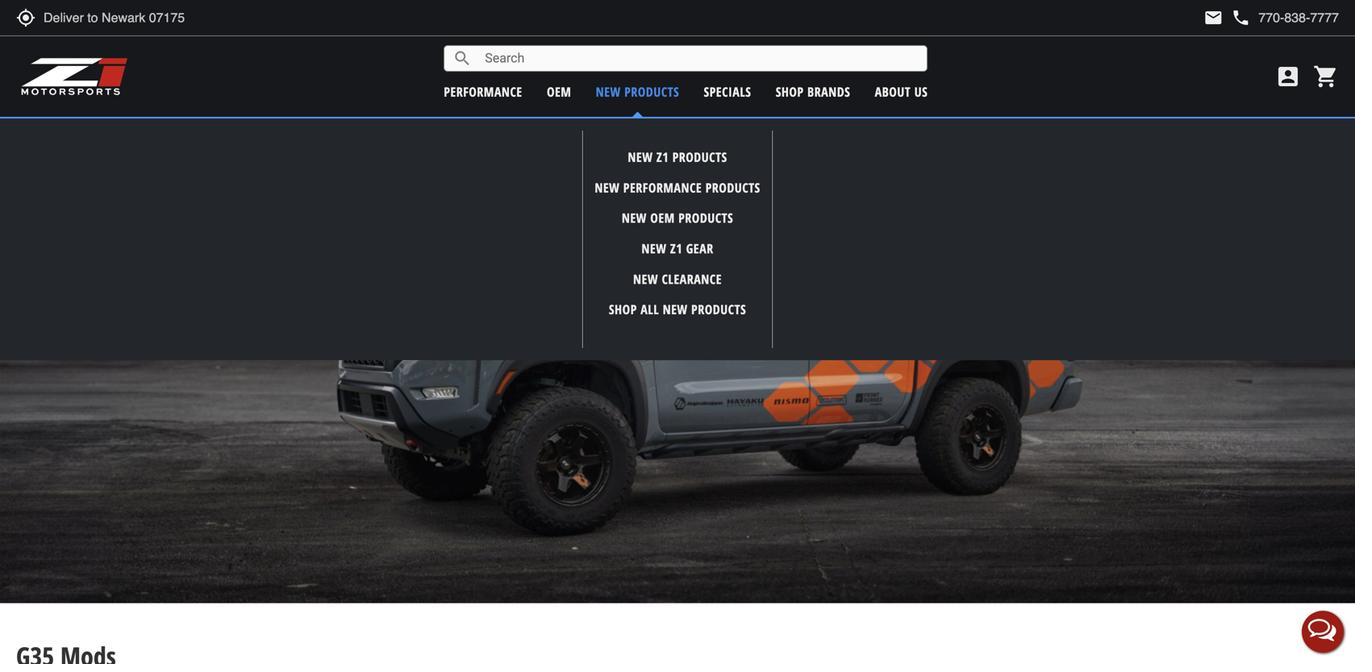 Task type: locate. For each thing, give the bounding box(es) containing it.
oem link
[[547, 83, 571, 100]]

products up 'new performance products' link
[[672, 148, 727, 166]]

0 horizontal spatial z1
[[656, 148, 669, 166]]

products down (change
[[705, 179, 760, 196]]

1 horizontal spatial oem
[[650, 209, 675, 227]]

products for new z1 products
[[672, 148, 727, 166]]

all
[[641, 301, 659, 318]]

new for new z1 gear
[[642, 240, 667, 257]]

1 horizontal spatial z1
[[670, 240, 682, 257]]

new up performance
[[628, 148, 653, 166]]

shop left 'brands'
[[776, 83, 804, 100]]

about
[[875, 83, 911, 100]]

oem down performance
[[650, 209, 675, 227]]

performance
[[444, 83, 522, 100]]

0 horizontal spatial oem
[[547, 83, 571, 100]]

oem
[[547, 83, 571, 100], [650, 209, 675, 227]]

about us link
[[875, 83, 928, 100]]

specials
[[704, 83, 751, 100]]

shop all new products link
[[609, 301, 746, 318]]

1 horizontal spatial shop
[[776, 83, 804, 100]]

shop left all
[[609, 301, 637, 318]]

about us
[[875, 83, 928, 100]]

shop
[[776, 83, 804, 100], [609, 301, 637, 318]]

0 vertical spatial shop
[[776, 83, 804, 100]]

new left performance
[[595, 179, 620, 196]]

products up gear
[[678, 209, 733, 227]]

new for new oem products
[[622, 209, 647, 227]]

Search search field
[[472, 46, 927, 71]]

win this truck shop now to get automatically entered image
[[0, 139, 1355, 604]]

products
[[672, 148, 727, 166], [705, 179, 760, 196], [678, 209, 733, 227], [691, 301, 746, 318]]

z1 for gear
[[670, 240, 682, 257]]

new
[[596, 83, 621, 100]]

oem left the new
[[547, 83, 571, 100]]

performance
[[623, 179, 702, 196]]

shop for shop all new products
[[609, 301, 637, 318]]

model)
[[785, 125, 817, 141]]

1 vertical spatial oem
[[650, 209, 675, 227]]

new
[[628, 148, 653, 166], [595, 179, 620, 196], [622, 209, 647, 227], [642, 240, 667, 257], [633, 270, 658, 288], [663, 301, 688, 318]]

new products link
[[596, 83, 679, 100]]

new clearance
[[633, 270, 722, 288]]

z1
[[656, 148, 669, 166], [670, 240, 682, 257]]

new for new clearance
[[633, 270, 658, 288]]

new oem products
[[622, 209, 733, 227]]

new up all
[[633, 270, 658, 288]]

mail
[[1204, 8, 1223, 27]]

0 vertical spatial z1
[[656, 148, 669, 166]]

us
[[914, 83, 928, 100]]

new down performance
[[622, 209, 647, 227]]

z1 left gear
[[670, 240, 682, 257]]

new down "new oem products"
[[642, 240, 667, 257]]

(change model)
[[745, 125, 817, 141]]

gear
[[686, 240, 714, 257]]

0 horizontal spatial shop
[[609, 301, 637, 318]]

shop for shop brands
[[776, 83, 804, 100]]

1 vertical spatial z1
[[670, 240, 682, 257]]

products for new oem products
[[678, 209, 733, 227]]

new z1 gear link
[[642, 240, 714, 257]]

specials link
[[704, 83, 751, 100]]

1 vertical spatial shop
[[609, 301, 637, 318]]

z1 up performance
[[656, 148, 669, 166]]

new performance products
[[595, 179, 760, 196]]

my_location
[[16, 8, 35, 27]]

new clearance link
[[633, 270, 722, 288]]

new z1 products
[[628, 148, 727, 166]]

new for new z1 products
[[628, 148, 653, 166]]



Task type: vqa. For each thing, say whether or not it's contained in the screenshot.
"OEM" link
yes



Task type: describe. For each thing, give the bounding box(es) containing it.
0 vertical spatial oem
[[547, 83, 571, 100]]

account_box link
[[1271, 64, 1305, 90]]

performance link
[[444, 83, 522, 100]]

search
[[453, 49, 472, 68]]

z1 for products
[[656, 148, 669, 166]]

new z1 products link
[[628, 148, 727, 166]]

clearance
[[662, 270, 722, 288]]

new oem products link
[[622, 209, 733, 227]]

brands
[[807, 83, 850, 100]]

products down "clearance"
[[691, 301, 746, 318]]

new z1 gear
[[642, 240, 714, 257]]

shopping_cart link
[[1309, 64, 1339, 90]]

phone
[[1231, 8, 1250, 27]]

(change
[[745, 125, 782, 141]]

products
[[624, 83, 679, 100]]

'tis the season spread some cheer with our massive selection of z1 products image
[[0, 0, 1355, 112]]

new products
[[596, 83, 679, 100]]

shop brands link
[[776, 83, 850, 100]]

mail link
[[1204, 8, 1223, 27]]

(change model) link
[[745, 125, 817, 141]]

phone link
[[1231, 8, 1339, 27]]

account_box
[[1275, 64, 1301, 90]]

shopping_cart
[[1313, 64, 1339, 90]]

mail phone
[[1204, 8, 1250, 27]]

shop all new products
[[609, 301, 746, 318]]

z1 motorsports logo image
[[20, 56, 129, 97]]

new performance products link
[[595, 179, 760, 196]]

new for new performance products
[[595, 179, 620, 196]]

products for new performance products
[[705, 179, 760, 196]]

shop brands
[[776, 83, 850, 100]]

new right all
[[663, 301, 688, 318]]



